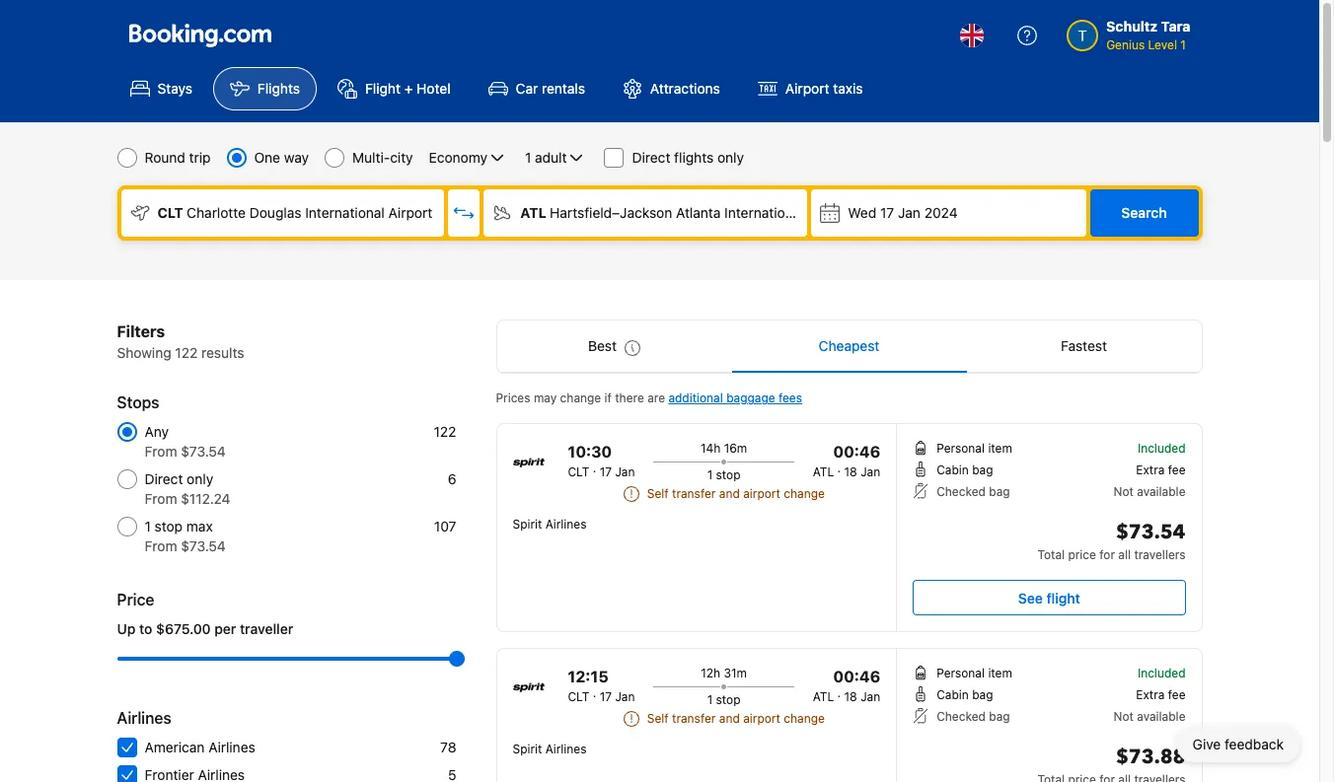 Task type: describe. For each thing, give the bounding box(es) containing it.
18 for 12:15
[[845, 690, 858, 705]]

00:46 for 12:15
[[834, 668, 881, 686]]

for
[[1100, 548, 1116, 563]]

car rentals
[[516, 80, 585, 97]]

prices
[[496, 391, 531, 406]]

give feedback button
[[1178, 728, 1300, 763]]

extra for 12:15
[[1137, 688, 1165, 703]]

+
[[404, 80, 413, 97]]

17 for 10:30
[[600, 465, 612, 480]]

schultz
[[1107, 18, 1158, 35]]

multi-
[[353, 149, 390, 166]]

flights link
[[213, 67, 317, 111]]

1 adult button
[[523, 146, 589, 170]]

airlines down 10:30 clt . 17 jan
[[546, 517, 587, 532]]

to
[[139, 621, 152, 638]]

atl for 10:30
[[813, 465, 834, 480]]

jan inside 12:15 clt . 17 jan
[[615, 690, 635, 705]]

12:15 clt . 17 jan
[[568, 668, 635, 705]]

travellers
[[1135, 548, 1186, 563]]

12h 31m
[[701, 666, 747, 681]]

best button
[[497, 321, 732, 372]]

may
[[534, 391, 557, 406]]

multi-city
[[353, 149, 413, 166]]

airlines right the american
[[209, 739, 255, 756]]

clt charlotte douglas international airport
[[157, 204, 433, 221]]

fees
[[779, 391, 803, 406]]

jan inside wed 17 jan 2024 popup button
[[898, 204, 921, 221]]

10:30 clt . 17 jan
[[568, 443, 635, 480]]

$73.54 inside any from $73.54
[[181, 443, 226, 460]]

from inside direct only from $112.24
[[145, 491, 177, 507]]

economy
[[429, 149, 488, 166]]

2024
[[925, 204, 958, 221]]

$73.54 inside the "$73.54 total price for all travellers"
[[1117, 519, 1186, 546]]

tab list containing best
[[497, 321, 1202, 374]]

airport taxis
[[786, 80, 863, 97]]

trip
[[189, 149, 211, 166]]

airport for clt charlotte douglas international airport
[[389, 204, 433, 221]]

flights
[[258, 80, 300, 97]]

douglas
[[250, 204, 302, 221]]

additional
[[669, 391, 723, 406]]

attractions link
[[606, 67, 737, 111]]

1 vertical spatial 122
[[434, 424, 457, 440]]

best
[[588, 338, 617, 354]]

0 vertical spatial atl
[[521, 204, 547, 221]]

up
[[117, 621, 136, 638]]

spirit airlines for 12:15
[[513, 742, 587, 757]]

0 vertical spatial change
[[560, 391, 601, 406]]

change for 12:15
[[784, 712, 825, 727]]

flight + hotel link
[[321, 67, 468, 111]]

not available for 12:15
[[1114, 710, 1186, 725]]

all
[[1119, 548, 1131, 563]]

self transfer and airport change for 10:30
[[647, 487, 825, 502]]

max
[[186, 518, 213, 535]]

checked for 12:15
[[937, 710, 986, 725]]

0 vertical spatial only
[[718, 149, 744, 166]]

personal item for 10:30
[[937, 441, 1013, 456]]

not for 12:15
[[1114, 710, 1134, 725]]

international for douglas
[[305, 204, 385, 221]]

search button
[[1090, 190, 1199, 237]]

self transfer and airport change for 12:15
[[647, 712, 825, 727]]

checked bag for 10:30
[[937, 485, 1011, 500]]

item for 10:30
[[989, 441, 1013, 456]]

see flight button
[[913, 581, 1186, 616]]

not available for 10:30
[[1114, 485, 1186, 500]]

wed 17 jan 2024 button
[[812, 190, 1087, 237]]

tara
[[1162, 18, 1191, 35]]

per
[[215, 621, 236, 638]]

baggage
[[727, 391, 776, 406]]

$112.24
[[181, 491, 230, 507]]

available for 10:30
[[1138, 485, 1186, 500]]

17 for 12:15
[[600, 690, 612, 705]]

stop for 12:15
[[716, 693, 741, 708]]

direct for direct only from $112.24
[[145, 471, 183, 488]]

filters showing 122 results
[[117, 323, 244, 361]]

1 down 12h
[[708, 693, 713, 708]]

flight
[[1047, 590, 1081, 607]]

10:30
[[568, 443, 612, 461]]

spirit airlines for 10:30
[[513, 517, 587, 532]]

if
[[605, 391, 612, 406]]

attractions
[[651, 80, 721, 97]]

are
[[648, 391, 665, 406]]

cabin for 10:30
[[937, 463, 969, 478]]

. inside 10:30 clt . 17 jan
[[593, 461, 597, 476]]

flight + hotel
[[365, 80, 451, 97]]

flights
[[674, 149, 714, 166]]

included for 10:30
[[1138, 441, 1186, 456]]

stops
[[117, 394, 160, 412]]

atl for 12:15
[[813, 690, 834, 705]]

hotel
[[417, 80, 451, 97]]

and for 10:30
[[719, 487, 740, 502]]

city
[[390, 149, 413, 166]]

1 down 14h
[[708, 468, 713, 483]]

1 stop max from $73.54
[[145, 518, 226, 555]]

checked for 10:30
[[937, 485, 986, 500]]

16m
[[724, 441, 748, 456]]

american
[[145, 739, 205, 756]]

1 inside schultz tara genius level 1
[[1181, 38, 1187, 52]]

$73.54 total price for all travellers
[[1038, 519, 1186, 563]]

flight
[[365, 80, 401, 97]]

car
[[516, 80, 538, 97]]

1 adult
[[525, 149, 567, 166]]

feedback
[[1225, 737, 1284, 753]]

00:46 atl . 18 jan for 12:15
[[813, 668, 881, 705]]

taxis
[[834, 80, 863, 97]]

traveller
[[240, 621, 293, 638]]

from inside any from $73.54
[[145, 443, 177, 460]]

31m
[[724, 666, 747, 681]]

total
[[1038, 548, 1065, 563]]

$675.00
[[156, 621, 211, 638]]

airport taxis link
[[741, 67, 880, 111]]

extra for 10:30
[[1137, 463, 1165, 478]]

there
[[615, 391, 644, 406]]

schultz tara genius level 1
[[1107, 18, 1191, 52]]

00:46 atl . 18 jan for 10:30
[[813, 443, 881, 480]]

airlines down 12:15 clt . 17 jan
[[546, 742, 587, 757]]

change for 10:30
[[784, 487, 825, 502]]

$73.54 inside "1 stop max from $73.54"
[[181, 538, 226, 555]]

14h 16m
[[701, 441, 748, 456]]

additional baggage fees link
[[669, 391, 803, 406]]

1 stop for 10:30
[[708, 468, 741, 483]]

genius
[[1107, 38, 1145, 52]]

cabin bag for 12:15
[[937, 688, 994, 703]]

1 inside dropdown button
[[525, 149, 531, 166]]

atl hartsfield–jackson atlanta international airport
[[521, 204, 852, 221]]

any from $73.54
[[145, 424, 226, 460]]

included for 12:15
[[1138, 666, 1186, 681]]

stop inside "1 stop max from $73.54"
[[155, 518, 183, 535]]

round
[[145, 149, 186, 166]]

personal item for 12:15
[[937, 666, 1013, 681]]



Task type: vqa. For each thing, say whether or not it's contained in the screenshot.
left 3 carry-on bags
no



Task type: locate. For each thing, give the bounding box(es) containing it.
1 horizontal spatial 122
[[434, 424, 457, 440]]

only
[[718, 149, 744, 166], [187, 471, 213, 488]]

1 inside "1 stop max from $73.54"
[[145, 518, 151, 535]]

122 inside filters showing 122 results
[[175, 345, 198, 361]]

1 vertical spatial checked
[[937, 710, 986, 725]]

results
[[202, 345, 244, 361]]

extra fee up travellers
[[1137, 463, 1186, 478]]

0 vertical spatial 18
[[845, 465, 858, 480]]

1 vertical spatial self transfer and airport change
[[647, 712, 825, 727]]

0 horizontal spatial international
[[305, 204, 385, 221]]

price
[[1069, 548, 1097, 563]]

0 vertical spatial 17
[[881, 204, 895, 221]]

0 vertical spatial personal item
[[937, 441, 1013, 456]]

1 spirit from the top
[[513, 517, 542, 532]]

1 extra fee from the top
[[1137, 463, 1186, 478]]

0 vertical spatial self transfer and airport change
[[647, 487, 825, 502]]

2 spirit airlines from the top
[[513, 742, 587, 757]]

give feedback
[[1193, 737, 1284, 753]]

level
[[1149, 38, 1178, 52]]

0 vertical spatial self
[[647, 487, 669, 502]]

1 airport from the top
[[744, 487, 781, 502]]

spirit for 10:30
[[513, 517, 542, 532]]

2 vertical spatial stop
[[716, 693, 741, 708]]

2 cabin bag from the top
[[937, 688, 994, 703]]

personal
[[937, 441, 985, 456], [937, 666, 985, 681]]

stop down 12h 31m
[[716, 693, 741, 708]]

and
[[719, 487, 740, 502], [719, 712, 740, 727]]

1 cabin from the top
[[937, 463, 969, 478]]

2 1 stop from the top
[[708, 693, 741, 708]]

stop down 14h 16m
[[716, 468, 741, 483]]

0 horizontal spatial 122
[[175, 345, 198, 361]]

1 vertical spatial transfer
[[672, 712, 716, 727]]

available up travellers
[[1138, 485, 1186, 500]]

clt down 10:30
[[568, 465, 590, 480]]

1 fee from the top
[[1169, 463, 1186, 478]]

spirit right 107
[[513, 517, 542, 532]]

jan inside 10:30 clt . 17 jan
[[615, 465, 635, 480]]

and down 12h 31m
[[719, 712, 740, 727]]

1 vertical spatial extra
[[1137, 688, 1165, 703]]

from down any
[[145, 443, 177, 460]]

from inside "1 stop max from $73.54"
[[145, 538, 177, 555]]

1 vertical spatial only
[[187, 471, 213, 488]]

1 vertical spatial spirit airlines
[[513, 742, 587, 757]]

0 vertical spatial and
[[719, 487, 740, 502]]

personal for 12:15
[[937, 666, 985, 681]]

17 down 10:30
[[600, 465, 612, 480]]

spirit for 12:15
[[513, 742, 542, 757]]

airport
[[786, 80, 830, 97], [389, 204, 433, 221], [808, 204, 852, 221]]

2 00:46 atl . 18 jan from the top
[[813, 668, 881, 705]]

cabin bag for 10:30
[[937, 463, 994, 478]]

18
[[845, 465, 858, 480], [845, 690, 858, 705]]

1 not from the top
[[1114, 485, 1134, 500]]

0 horizontal spatial only
[[187, 471, 213, 488]]

clt inside 10:30 clt . 17 jan
[[568, 465, 590, 480]]

0 vertical spatial extra
[[1137, 463, 1165, 478]]

price
[[117, 591, 154, 609]]

1 horizontal spatial direct
[[632, 149, 671, 166]]

1 spirit airlines from the top
[[513, 517, 587, 532]]

1 from from the top
[[145, 443, 177, 460]]

transfer down 12h
[[672, 712, 716, 727]]

airport down 31m
[[744, 712, 781, 727]]

1 vertical spatial personal
[[937, 666, 985, 681]]

1 vertical spatial self
[[647, 712, 669, 727]]

2 available from the top
[[1138, 710, 1186, 725]]

self transfer and airport change down 31m
[[647, 712, 825, 727]]

self transfer and airport change
[[647, 487, 825, 502], [647, 712, 825, 727]]

spirit airlines down 12:15 clt . 17 jan
[[513, 742, 587, 757]]

1 self from the top
[[647, 487, 669, 502]]

2 vertical spatial clt
[[568, 690, 590, 705]]

prices may change if there are additional baggage fees
[[496, 391, 803, 406]]

0 vertical spatial from
[[145, 443, 177, 460]]

1 horizontal spatial only
[[718, 149, 744, 166]]

. inside 12:15 clt . 17 jan
[[593, 686, 597, 701]]

1 left max
[[145, 518, 151, 535]]

self
[[647, 487, 669, 502], [647, 712, 669, 727]]

extra fee for 12:15
[[1137, 688, 1186, 703]]

17 inside popup button
[[881, 204, 895, 221]]

0 vertical spatial checked bag
[[937, 485, 1011, 500]]

1 down 'tara'
[[1181, 38, 1187, 52]]

1 vertical spatial not
[[1114, 710, 1134, 725]]

charlotte
[[187, 204, 246, 221]]

2 personal from the top
[[937, 666, 985, 681]]

not up the "$73.54 total price for all travellers"
[[1114, 485, 1134, 500]]

0 vertical spatial not available
[[1114, 485, 1186, 500]]

give
[[1193, 737, 1222, 753]]

direct flights only
[[632, 149, 744, 166]]

2 cabin from the top
[[937, 688, 969, 703]]

1 item from the top
[[989, 441, 1013, 456]]

2 extra fee from the top
[[1137, 688, 1186, 703]]

spirit right 78
[[513, 742, 542, 757]]

1 vertical spatial cabin bag
[[937, 688, 994, 703]]

extra fee up $73.88 on the right of page
[[1137, 688, 1186, 703]]

not for 10:30
[[1114, 485, 1134, 500]]

18 for 10:30
[[845, 465, 858, 480]]

international right atlanta
[[725, 204, 804, 221]]

1 vertical spatial from
[[145, 491, 177, 507]]

cabin
[[937, 463, 969, 478], [937, 688, 969, 703]]

1 1 stop from the top
[[708, 468, 741, 483]]

2 included from the top
[[1138, 666, 1186, 681]]

2 spirit from the top
[[513, 742, 542, 757]]

available
[[1138, 485, 1186, 500], [1138, 710, 1186, 725]]

0 vertical spatial spirit airlines
[[513, 517, 587, 532]]

0 vertical spatial 1 stop
[[708, 468, 741, 483]]

search
[[1122, 204, 1168, 221]]

12h
[[701, 666, 721, 681]]

0 horizontal spatial direct
[[145, 471, 183, 488]]

1 vertical spatial extra fee
[[1137, 688, 1186, 703]]

17 right wed
[[881, 204, 895, 221]]

1 extra from the top
[[1137, 463, 1165, 478]]

airport for atl hartsfield–jackson atlanta international airport
[[808, 204, 852, 221]]

1 vertical spatial not available
[[1114, 710, 1186, 725]]

fee up travellers
[[1169, 463, 1186, 478]]

airlines
[[546, 517, 587, 532], [117, 710, 172, 728], [209, 739, 255, 756], [546, 742, 587, 757]]

1 vertical spatial airport
[[744, 712, 781, 727]]

0 vertical spatial direct
[[632, 149, 671, 166]]

1 vertical spatial cabin
[[937, 688, 969, 703]]

0 vertical spatial transfer
[[672, 487, 716, 502]]

filters
[[117, 323, 165, 341]]

1 available from the top
[[1138, 485, 1186, 500]]

rentals
[[542, 80, 585, 97]]

any
[[145, 424, 169, 440]]

1 checked from the top
[[937, 485, 986, 500]]

122 up 6 in the left bottom of the page
[[434, 424, 457, 440]]

clt down "12:15"
[[568, 690, 590, 705]]

not available up $73.88 on the right of page
[[1114, 710, 1186, 725]]

fee up $73.88 on the right of page
[[1169, 688, 1186, 703]]

only right flights
[[718, 149, 744, 166]]

direct
[[632, 149, 671, 166], [145, 471, 183, 488]]

fee for 10:30
[[1169, 463, 1186, 478]]

available for 12:15
[[1138, 710, 1186, 725]]

1
[[1181, 38, 1187, 52], [525, 149, 531, 166], [708, 468, 713, 483], [145, 518, 151, 535], [708, 693, 713, 708]]

1 vertical spatial stop
[[155, 518, 183, 535]]

2 checked bag from the top
[[937, 710, 1011, 725]]

and down 14h 16m
[[719, 487, 740, 502]]

2 international from the left
[[725, 204, 804, 221]]

.
[[593, 461, 597, 476], [838, 461, 841, 476], [593, 686, 597, 701], [838, 686, 841, 701]]

international for atlanta
[[725, 204, 804, 221]]

2 checked from the top
[[937, 710, 986, 725]]

up to $675.00 per traveller
[[117, 621, 293, 638]]

clt inside 12:15 clt . 17 jan
[[568, 690, 590, 705]]

1 vertical spatial 18
[[845, 690, 858, 705]]

fee for 12:15
[[1169, 688, 1186, 703]]

1 stop
[[708, 468, 741, 483], [708, 693, 741, 708]]

personal for 10:30
[[937, 441, 985, 456]]

spirit airlines down 10:30 clt . 17 jan
[[513, 517, 587, 532]]

1 checked bag from the top
[[937, 485, 1011, 500]]

1 transfer from the top
[[672, 487, 716, 502]]

2 vertical spatial change
[[784, 712, 825, 727]]

1 vertical spatial 00:46 atl . 18 jan
[[813, 668, 881, 705]]

0 vertical spatial clt
[[157, 204, 183, 221]]

1 00:46 from the top
[[834, 443, 881, 461]]

clt left charlotte
[[157, 204, 183, 221]]

only inside direct only from $112.24
[[187, 471, 213, 488]]

1 cabin bag from the top
[[937, 463, 994, 478]]

2 and from the top
[[719, 712, 740, 727]]

self transfer and airport change down the 16m
[[647, 487, 825, 502]]

2 from from the top
[[145, 491, 177, 507]]

airlines up the american
[[117, 710, 172, 728]]

fastest
[[1061, 338, 1108, 354]]

transfer for 10:30
[[672, 487, 716, 502]]

transfer for 12:15
[[672, 712, 716, 727]]

0 vertical spatial spirit
[[513, 517, 542, 532]]

clt
[[157, 204, 183, 221], [568, 465, 590, 480], [568, 690, 590, 705]]

only up $112.24
[[187, 471, 213, 488]]

atlanta
[[676, 204, 721, 221]]

included
[[1138, 441, 1186, 456], [1138, 666, 1186, 681]]

from up "1 stop max from $73.54"
[[145, 491, 177, 507]]

1 stop down 14h 16m
[[708, 468, 741, 483]]

1 stop for 12:15
[[708, 693, 741, 708]]

1 vertical spatial included
[[1138, 666, 1186, 681]]

107
[[434, 518, 457, 535]]

2 not from the top
[[1114, 710, 1134, 725]]

1 18 from the top
[[845, 465, 858, 480]]

1 00:46 atl . 18 jan from the top
[[813, 443, 881, 480]]

car rentals link
[[472, 67, 602, 111]]

1 included from the top
[[1138, 441, 1186, 456]]

1 vertical spatial item
[[989, 666, 1013, 681]]

self for 12:15
[[647, 712, 669, 727]]

1 not available from the top
[[1114, 485, 1186, 500]]

12:15
[[568, 668, 609, 686]]

clt for 12:15
[[568, 690, 590, 705]]

best image
[[625, 341, 641, 356], [625, 341, 641, 356]]

direct down any from $73.54
[[145, 471, 183, 488]]

0 vertical spatial cabin bag
[[937, 463, 994, 478]]

not available
[[1114, 485, 1186, 500], [1114, 710, 1186, 725]]

1 vertical spatial personal item
[[937, 666, 1013, 681]]

extra up $73.88 on the right of page
[[1137, 688, 1165, 703]]

2 airport from the top
[[744, 712, 781, 727]]

round trip
[[145, 149, 211, 166]]

2 vertical spatial 17
[[600, 690, 612, 705]]

extra
[[1137, 463, 1165, 478], [1137, 688, 1165, 703]]

direct only from $112.24
[[145, 471, 230, 507]]

2 personal item from the top
[[937, 666, 1013, 681]]

2 vertical spatial from
[[145, 538, 177, 555]]

17
[[881, 204, 895, 221], [600, 465, 612, 480], [600, 690, 612, 705]]

transfer
[[672, 487, 716, 502], [672, 712, 716, 727]]

extra up the "$73.54 total price for all travellers"
[[1137, 463, 1165, 478]]

showing
[[117, 345, 171, 361]]

stop left max
[[155, 518, 183, 535]]

1 vertical spatial and
[[719, 712, 740, 727]]

see
[[1019, 590, 1043, 607]]

transfer down 14h
[[672, 487, 716, 502]]

airport down the 16m
[[744, 487, 781, 502]]

1 self transfer and airport change from the top
[[647, 487, 825, 502]]

available up $73.88 on the right of page
[[1138, 710, 1186, 725]]

from
[[145, 443, 177, 460], [145, 491, 177, 507], [145, 538, 177, 555]]

00:46 atl . 18 jan
[[813, 443, 881, 480], [813, 668, 881, 705]]

airport for 12:15
[[744, 712, 781, 727]]

not up $73.88 on the right of page
[[1114, 710, 1134, 725]]

item for 12:15
[[989, 666, 1013, 681]]

0 vertical spatial item
[[989, 441, 1013, 456]]

2 item from the top
[[989, 666, 1013, 681]]

0 vertical spatial stop
[[716, 468, 741, 483]]

0 vertical spatial airport
[[744, 487, 781, 502]]

international down multi-
[[305, 204, 385, 221]]

$73.54 up direct only from $112.24
[[181, 443, 226, 460]]

1 personal from the top
[[937, 441, 985, 456]]

not
[[1114, 485, 1134, 500], [1114, 710, 1134, 725]]

14h
[[701, 441, 721, 456]]

direct left flights
[[632, 149, 671, 166]]

and for 12:15
[[719, 712, 740, 727]]

0 vertical spatial 122
[[175, 345, 198, 361]]

122 left results
[[175, 345, 198, 361]]

extra fee
[[1137, 463, 1186, 478], [1137, 688, 1186, 703]]

1 vertical spatial spirit
[[513, 742, 542, 757]]

stays
[[157, 80, 192, 97]]

checked bag for 12:15
[[937, 710, 1011, 725]]

1 personal item from the top
[[937, 441, 1013, 456]]

00:46 for 10:30
[[834, 443, 881, 461]]

1 vertical spatial direct
[[145, 471, 183, 488]]

2 18 from the top
[[845, 690, 858, 705]]

0 vertical spatial 00:46
[[834, 443, 881, 461]]

see flight
[[1019, 590, 1081, 607]]

fee
[[1169, 463, 1186, 478], [1169, 688, 1186, 703]]

$73.88
[[1117, 744, 1186, 771]]

cabin for 12:15
[[937, 688, 969, 703]]

stop for 10:30
[[716, 468, 741, 483]]

spirit
[[513, 517, 542, 532], [513, 742, 542, 757]]

tab list
[[497, 321, 1202, 374]]

1 international from the left
[[305, 204, 385, 221]]

0 vertical spatial available
[[1138, 485, 1186, 500]]

17 down "12:15"
[[600, 690, 612, 705]]

3 from from the top
[[145, 538, 177, 555]]

2 00:46 from the top
[[834, 668, 881, 686]]

2 transfer from the top
[[672, 712, 716, 727]]

personal item
[[937, 441, 1013, 456], [937, 666, 1013, 681]]

airport
[[744, 487, 781, 502], [744, 712, 781, 727]]

0 vertical spatial extra fee
[[1137, 463, 1186, 478]]

direct inside direct only from $112.24
[[145, 471, 183, 488]]

from up price
[[145, 538, 177, 555]]

cheapest
[[819, 338, 880, 354]]

1 vertical spatial 00:46
[[834, 668, 881, 686]]

1 vertical spatial 1 stop
[[708, 693, 741, 708]]

1 vertical spatial checked bag
[[937, 710, 1011, 725]]

booking.com logo image
[[129, 23, 271, 47], [129, 23, 271, 47]]

hartsfield–jackson
[[550, 204, 673, 221]]

wed 17 jan 2024
[[848, 204, 958, 221]]

2 extra from the top
[[1137, 688, 1165, 703]]

0 vertical spatial personal
[[937, 441, 985, 456]]

1 stop down 12h 31m
[[708, 693, 741, 708]]

1 vertical spatial clt
[[568, 465, 590, 480]]

checked bag
[[937, 485, 1011, 500], [937, 710, 1011, 725]]

fastest button
[[967, 321, 1202, 372]]

1 vertical spatial change
[[784, 487, 825, 502]]

1 and from the top
[[719, 487, 740, 502]]

17 inside 10:30 clt . 17 jan
[[600, 465, 612, 480]]

self for 10:30
[[647, 487, 669, 502]]

1 vertical spatial 17
[[600, 465, 612, 480]]

2 vertical spatial atl
[[813, 690, 834, 705]]

2 fee from the top
[[1169, 688, 1186, 703]]

change
[[560, 391, 601, 406], [784, 487, 825, 502], [784, 712, 825, 727]]

0 vertical spatial cabin
[[937, 463, 969, 478]]

1 vertical spatial available
[[1138, 710, 1186, 725]]

$73.54 down max
[[181, 538, 226, 555]]

cheapest button
[[732, 321, 967, 372]]

2 self transfer and airport change from the top
[[647, 712, 825, 727]]

extra fee for 10:30
[[1137, 463, 1186, 478]]

0 vertical spatial fee
[[1169, 463, 1186, 478]]

one
[[254, 149, 280, 166]]

2 self from the top
[[647, 712, 669, 727]]

direct for direct flights only
[[632, 149, 671, 166]]

airport for 10:30
[[744, 487, 781, 502]]

$73.54 up travellers
[[1117, 519, 1186, 546]]

17 inside 12:15 clt . 17 jan
[[600, 690, 612, 705]]

122
[[175, 345, 198, 361], [434, 424, 457, 440]]

not available up the "$73.54 total price for all travellers"
[[1114, 485, 1186, 500]]

1 left adult
[[525, 149, 531, 166]]

1 vertical spatial fee
[[1169, 688, 1186, 703]]

clt for 10:30
[[568, 465, 590, 480]]

0 vertical spatial not
[[1114, 485, 1134, 500]]

1 horizontal spatial international
[[725, 204, 804, 221]]

wed
[[848, 204, 877, 221]]

adult
[[535, 149, 567, 166]]

1 vertical spatial atl
[[813, 465, 834, 480]]

0 vertical spatial checked
[[937, 485, 986, 500]]

american airlines
[[145, 739, 255, 756]]

0 vertical spatial 00:46 atl . 18 jan
[[813, 443, 881, 480]]

0 vertical spatial included
[[1138, 441, 1186, 456]]

2 not available from the top
[[1114, 710, 1186, 725]]



